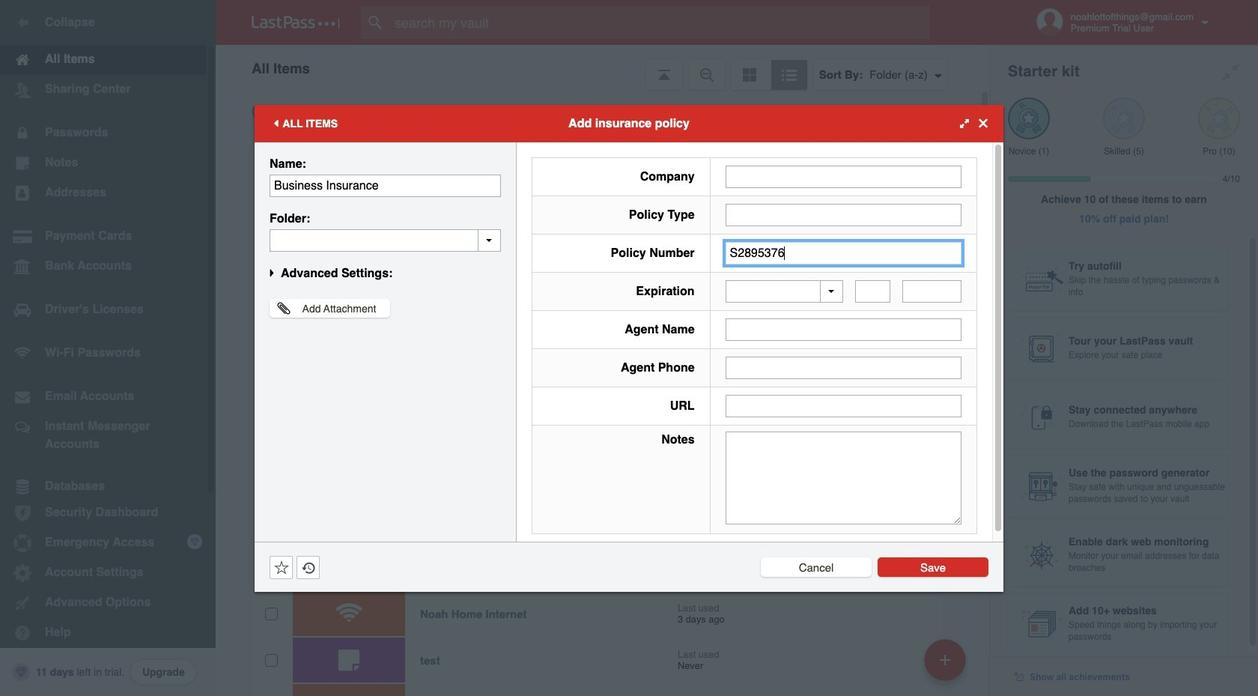 Task type: describe. For each thing, give the bounding box(es) containing it.
new item image
[[940, 655, 951, 665]]

new item navigation
[[919, 635, 976, 696]]

vault options navigation
[[216, 45, 991, 90]]

search my vault text field
[[361, 6, 960, 39]]

main navigation navigation
[[0, 0, 216, 696]]



Task type: locate. For each thing, give the bounding box(es) containing it.
lastpass image
[[252, 16, 340, 29]]

None text field
[[726, 165, 962, 188], [726, 242, 962, 264], [856, 280, 891, 303], [903, 280, 962, 303], [726, 318, 962, 341], [726, 395, 962, 417], [726, 165, 962, 188], [726, 242, 962, 264], [856, 280, 891, 303], [903, 280, 962, 303], [726, 318, 962, 341], [726, 395, 962, 417]]

dialog
[[255, 105, 1004, 592]]

Search search field
[[361, 6, 960, 39]]

None text field
[[270, 174, 501, 197], [726, 203, 962, 226], [270, 229, 501, 251], [726, 357, 962, 379], [726, 432, 962, 525], [270, 174, 501, 197], [726, 203, 962, 226], [270, 229, 501, 251], [726, 357, 962, 379], [726, 432, 962, 525]]



Task type: vqa. For each thing, say whether or not it's contained in the screenshot.
Vault options navigation
yes



